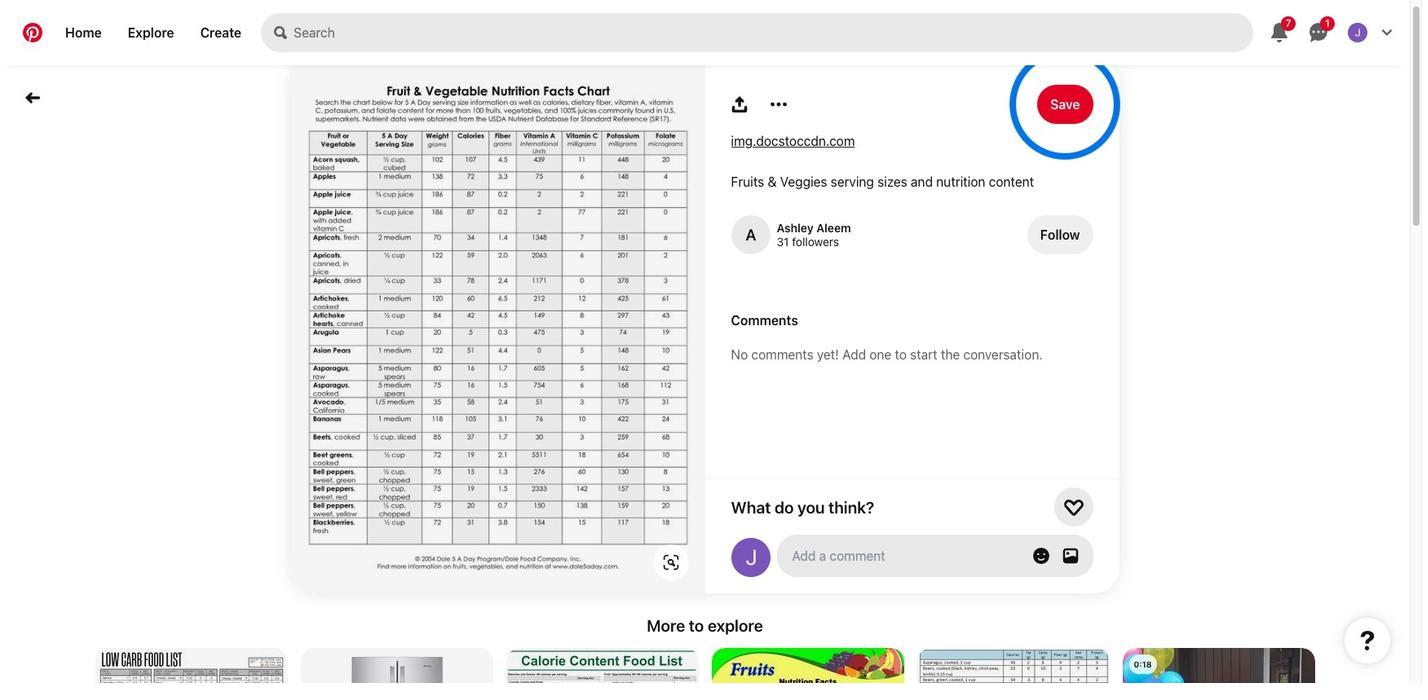 Task type: vqa. For each thing, say whether or not it's contained in the screenshot.
up corresponding to ad
no



Task type: locate. For each thing, give the bounding box(es) containing it.
1 vertical spatial to
[[689, 617, 704, 635]]

veggies
[[780, 175, 827, 189]]

no comments yet! add one to start the conversation.
[[731, 347, 1043, 362]]

you
[[798, 498, 825, 517]]

get the storage you need in this refrigerator with water dispenser. an exterior refrigerated drawer keeps frequently used items within easy reach. this refrigerator with refrigerated drawers also gives you access to filtered ice and water without ever opening the door. tap touch controls are also as easy to clean as they are to use. color: fingerprint resistant stainless steel. image
[[301, 648, 493, 683]]

search icon image
[[274, 26, 287, 39]]

this contains an image of: image
[[712, 648, 904, 683]]

1
[[1325, 17, 1330, 29]]

comments button
[[731, 313, 1093, 328]]

reaction image
[[1064, 497, 1083, 517]]

this contains an image of: low carb food list image
[[917, 648, 1110, 683]]

31
[[777, 235, 789, 249]]

1 button
[[1299, 13, 1338, 52]]

ashley aleem avatar link image
[[731, 215, 770, 254]]

home
[[65, 25, 102, 40]]

follow button
[[1027, 215, 1093, 254]]

list
[[88, 648, 1322, 683]]

&
[[768, 175, 777, 189]]

create link
[[187, 13, 255, 52]]

save
[[1051, 97, 1080, 112]]

0 horizontal spatial to
[[689, 617, 704, 635]]

save button
[[1037, 85, 1093, 124], [1037, 85, 1093, 124]]

to right one at the right bottom
[[895, 347, 907, 362]]

ashley aleem link
[[777, 221, 851, 235]]

fruits & veggies serving sizes and nutrition content
[[731, 175, 1034, 189]]

to right more
[[689, 617, 704, 635]]

one
[[870, 347, 892, 362]]

to
[[895, 347, 907, 362], [689, 617, 704, 635]]

select a photo image
[[1062, 548, 1079, 564]]

this contains an image of: 10 best printable calorie chart of common foods pdf for free at printablee image
[[506, 648, 699, 683]]

0 vertical spatial to
[[895, 347, 907, 362]]

Search text field
[[294, 13, 1253, 52]]

home link
[[52, 13, 115, 52]]

sizes
[[878, 175, 908, 189]]

what
[[731, 498, 771, 517]]

ashley aleem 31 followers
[[777, 221, 851, 249]]

ashley
[[777, 221, 814, 235]]

7 button
[[1260, 13, 1299, 52]]

the
[[941, 347, 960, 362]]

what do you think?
[[731, 498, 874, 517]]



Task type: describe. For each thing, give the bounding box(es) containing it.
start
[[910, 347, 938, 362]]

aleem
[[817, 221, 851, 235]]

1 horizontal spatial to
[[895, 347, 907, 362]]

carb food chart list image
[[95, 648, 287, 683]]

when unexpected expenses knock, answer with a sofi personal loan. get low fixed rates and same-day funding. image
[[1123, 648, 1315, 683]]

nutrition
[[936, 175, 986, 189]]

do
[[775, 498, 794, 517]]

no
[[731, 347, 748, 362]]

Add a comment field
[[793, 549, 1015, 564]]

comments
[[731, 313, 798, 328]]

conversation.
[[963, 347, 1043, 362]]

explore
[[708, 617, 763, 635]]

serving
[[831, 175, 874, 189]]

img.docstoccdn.com
[[731, 134, 855, 148]]

yet!
[[817, 347, 839, 362]]

img.docstoccdn.com link
[[731, 134, 855, 148]]

explore link
[[115, 13, 187, 52]]

content
[[989, 175, 1034, 189]]

jacob simon image
[[1348, 23, 1368, 42]]

7
[[1286, 17, 1291, 29]]

more
[[647, 617, 685, 635]]

select an emoji image
[[1033, 548, 1049, 564]]

add
[[843, 347, 866, 362]]

more to explore
[[647, 617, 763, 635]]

simonjacob477 image
[[731, 538, 770, 577]]

think?
[[829, 498, 874, 517]]

create
[[200, 25, 242, 40]]

fruits
[[731, 175, 764, 189]]

click to shop image
[[663, 555, 679, 571]]

and
[[911, 175, 933, 189]]

comments
[[751, 347, 814, 362]]

followers
[[792, 235, 839, 249]]

explore
[[128, 25, 174, 40]]

follow
[[1040, 228, 1080, 242]]



